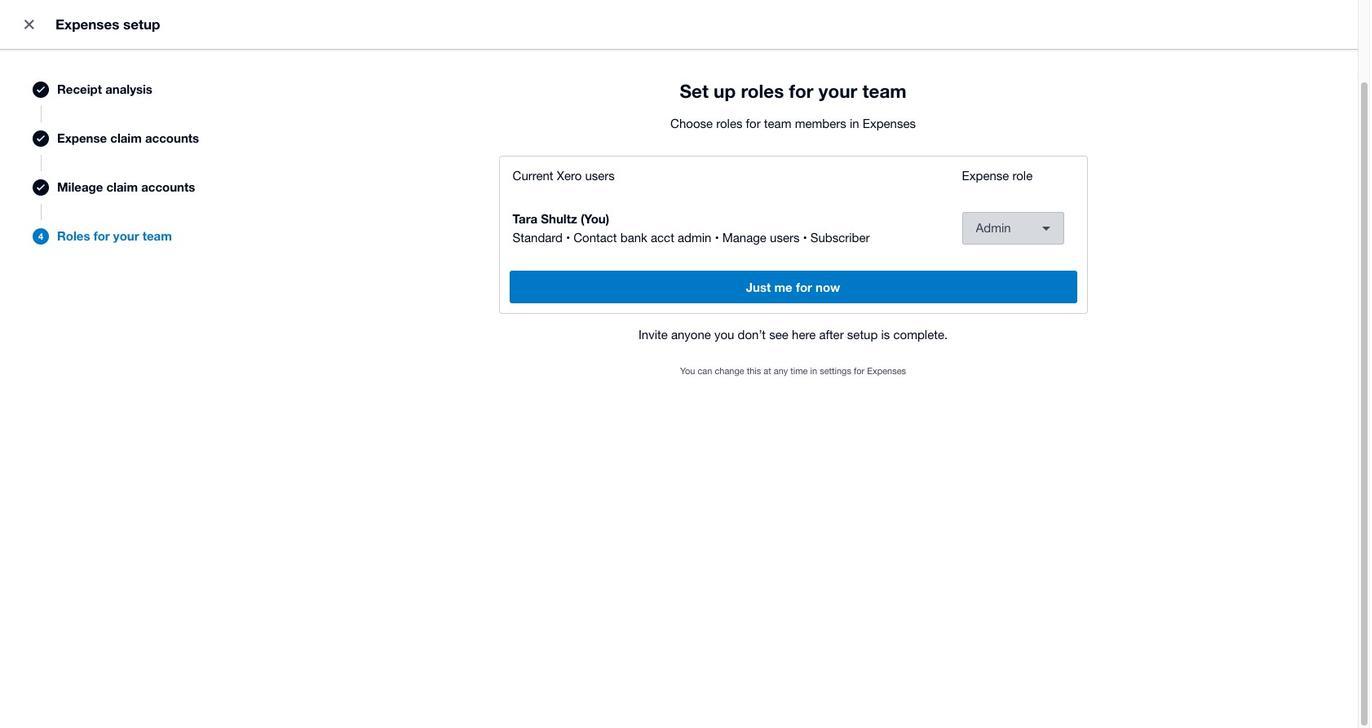 Task type: locate. For each thing, give the bounding box(es) containing it.
expenses
[[55, 16, 119, 33], [863, 117, 916, 131], [867, 366, 906, 376]]

complete image inside receipt analysis button
[[37, 86, 45, 93]]

1 horizontal spatial •
[[715, 231, 719, 245]]

0 horizontal spatial your
[[113, 229, 139, 243]]

0 vertical spatial users
[[585, 169, 615, 183]]

claim inside button
[[110, 131, 142, 145]]

close image
[[13, 8, 46, 41]]

accounts inside 'mileage claim accounts' button
[[141, 180, 195, 194]]

contact
[[574, 231, 617, 245]]

1 horizontal spatial expense
[[962, 169, 1009, 183]]

users right xero
[[585, 169, 615, 183]]

acct
[[651, 231, 675, 245]]

roles
[[741, 80, 784, 102], [716, 117, 743, 131]]

expense right complete icon
[[57, 131, 107, 145]]

users
[[585, 169, 615, 183], [770, 231, 800, 245]]

for right me
[[796, 280, 812, 295]]

current
[[513, 169, 554, 183]]

0 horizontal spatial •
[[566, 231, 570, 245]]

invite anyone you don't see here after setup is complete.
[[639, 328, 948, 342]]

don't
[[738, 328, 766, 342]]

receipt
[[57, 82, 102, 96]]

0 horizontal spatial setup
[[123, 16, 160, 33]]

choose
[[671, 117, 713, 131]]

roles right up
[[741, 80, 784, 102]]

in right members
[[850, 117, 860, 131]]

expense for expense claim accounts
[[57, 131, 107, 145]]

tara shultz (you) standard • contact bank acct admin • manage users • subscriber
[[513, 211, 870, 245]]

expenses right close icon
[[55, 16, 119, 33]]

manage
[[723, 231, 767, 245]]

0 horizontal spatial in
[[811, 366, 818, 376]]

members
[[795, 117, 847, 131]]

accounts for expense claim accounts
[[145, 131, 199, 145]]

0 vertical spatial team
[[863, 80, 907, 102]]

at
[[764, 366, 771, 376]]

2 vertical spatial team
[[143, 229, 172, 243]]

claim down receipt analysis button
[[110, 131, 142, 145]]

admin
[[678, 231, 712, 245]]

accounts down analysis
[[145, 131, 199, 145]]

0 horizontal spatial team
[[143, 229, 172, 243]]

1 vertical spatial accounts
[[141, 180, 195, 194]]

• left the subscriber
[[803, 231, 807, 245]]

[object object] image
[[1042, 226, 1050, 230]]

settings
[[820, 366, 852, 376]]

shultz
[[541, 211, 577, 226]]

claim
[[110, 131, 142, 145], [106, 180, 138, 194]]

2 horizontal spatial •
[[803, 231, 807, 245]]

team
[[863, 80, 907, 102], [764, 117, 792, 131], [143, 229, 172, 243]]

0 vertical spatial accounts
[[145, 131, 199, 145]]

complete image left receipt
[[37, 86, 45, 93]]

complete.
[[894, 328, 948, 342]]

expenses setup
[[55, 16, 160, 33]]

1 horizontal spatial setup
[[847, 328, 878, 342]]

users right manage
[[770, 231, 800, 245]]

your up members
[[819, 80, 858, 102]]

1 horizontal spatial your
[[819, 80, 858, 102]]

setup
[[123, 16, 160, 33], [847, 328, 878, 342]]

for right settings
[[854, 366, 865, 376]]

see
[[770, 328, 789, 342]]

1 vertical spatial team
[[764, 117, 792, 131]]

expense for expense role
[[962, 169, 1009, 183]]

2 complete image from the top
[[37, 184, 45, 191]]

• down shultz
[[566, 231, 570, 245]]

now
[[816, 280, 841, 295]]

1 horizontal spatial users
[[770, 231, 800, 245]]

complete image
[[37, 86, 45, 93], [37, 184, 45, 191]]

receipt analysis
[[57, 82, 152, 96]]

0 vertical spatial expense
[[57, 131, 107, 145]]

for up the choose roles for team members in expenses
[[789, 80, 814, 102]]

for
[[789, 80, 814, 102], [746, 117, 761, 131], [94, 229, 110, 243], [796, 280, 812, 295], [854, 366, 865, 376]]

expenses right members
[[863, 117, 916, 131]]

in right time
[[811, 366, 818, 376]]

me
[[775, 280, 793, 295]]

you
[[680, 366, 695, 376]]

1 vertical spatial expense
[[962, 169, 1009, 183]]

0 vertical spatial your
[[819, 80, 858, 102]]

0 vertical spatial complete image
[[37, 86, 45, 93]]

0 horizontal spatial expense
[[57, 131, 107, 145]]

0 horizontal spatial users
[[585, 169, 615, 183]]

claim inside button
[[106, 180, 138, 194]]

in
[[850, 117, 860, 131], [811, 366, 818, 376]]

just
[[746, 280, 771, 295]]

•
[[566, 231, 570, 245], [715, 231, 719, 245], [803, 231, 807, 245]]

1 vertical spatial complete image
[[37, 184, 45, 191]]

accounts
[[145, 131, 199, 145], [141, 180, 195, 194]]

complete image for mileage claim accounts
[[37, 184, 45, 191]]

users inside tara shultz (you) standard • contact bank acct admin • manage users • subscriber
[[770, 231, 800, 245]]

your down 'mileage claim accounts' button
[[113, 229, 139, 243]]

expense
[[57, 131, 107, 145], [962, 169, 1009, 183]]

xero
[[557, 169, 582, 183]]

1 horizontal spatial team
[[764, 117, 792, 131]]

set
[[680, 80, 709, 102]]

0 vertical spatial in
[[850, 117, 860, 131]]

for right roles
[[94, 229, 110, 243]]

(you)
[[581, 211, 610, 226]]

complete image
[[37, 135, 45, 142]]

• right admin
[[715, 231, 719, 245]]

1 vertical spatial users
[[770, 231, 800, 245]]

setup left is
[[847, 328, 878, 342]]

1 vertical spatial setup
[[847, 328, 878, 342]]

change
[[715, 366, 745, 376]]

claim for expense
[[110, 131, 142, 145]]

bank
[[621, 231, 648, 245]]

setup up analysis
[[123, 16, 160, 33]]

you can change this at any time in settings for expenses
[[680, 366, 906, 376]]

expenses down is
[[867, 366, 906, 376]]

subscriber
[[811, 231, 870, 245]]

complete image left mileage
[[37, 184, 45, 191]]

expense inside button
[[57, 131, 107, 145]]

expense role
[[962, 169, 1033, 183]]

0 vertical spatial setup
[[123, 16, 160, 33]]

your
[[819, 80, 858, 102], [113, 229, 139, 243]]

standard
[[513, 231, 563, 245]]

0 vertical spatial claim
[[110, 131, 142, 145]]

1 vertical spatial claim
[[106, 180, 138, 194]]

accounts inside expense claim accounts button
[[145, 131, 199, 145]]

accounts down 'expense claim accounts'
[[141, 180, 195, 194]]

set up roles for your team tab list
[[16, 65, 1342, 381]]

1 complete image from the top
[[37, 86, 45, 93]]

just me for now button
[[510, 271, 1077, 303]]

current xero users
[[513, 169, 615, 183]]

claim right mileage
[[106, 180, 138, 194]]

complete image inside 'mileage claim accounts' button
[[37, 184, 45, 191]]

roles down up
[[716, 117, 743, 131]]

expense left role
[[962, 169, 1009, 183]]

tara
[[513, 211, 538, 226]]

this
[[747, 366, 761, 376]]



Task type: describe. For each thing, give the bounding box(es) containing it.
1 • from the left
[[566, 231, 570, 245]]

anyone
[[671, 328, 711, 342]]

mileage claim accounts
[[57, 180, 195, 194]]

mileage claim accounts button
[[16, 163, 220, 212]]

here
[[792, 328, 816, 342]]

role
[[1013, 169, 1033, 183]]

up
[[714, 80, 736, 102]]

2 horizontal spatial team
[[863, 80, 907, 102]]

1 vertical spatial roles
[[716, 117, 743, 131]]

2 • from the left
[[715, 231, 719, 245]]

invite
[[639, 328, 668, 342]]

roles for your team
[[57, 229, 172, 243]]

receipt analysis button
[[16, 65, 220, 114]]

analysis
[[105, 82, 152, 96]]

set up roles for your team
[[680, 80, 907, 102]]

complete image for receipt analysis
[[37, 86, 45, 93]]

expense claim accounts
[[57, 131, 199, 145]]

0 vertical spatial expenses
[[55, 16, 119, 33]]

any
[[774, 366, 788, 376]]

2 vertical spatial expenses
[[867, 366, 906, 376]]

1 horizontal spatial in
[[850, 117, 860, 131]]

time
[[791, 366, 808, 376]]

claim for mileage
[[106, 180, 138, 194]]

mileage
[[57, 180, 103, 194]]

choose roles for team members in expenses
[[671, 117, 916, 131]]

0 vertical spatial roles
[[741, 80, 784, 102]]

is
[[881, 328, 890, 342]]

4
[[38, 230, 43, 241]]

for inside button
[[796, 280, 812, 295]]

after
[[819, 328, 844, 342]]

roles
[[57, 229, 90, 243]]

team for roles for your team
[[143, 229, 172, 243]]

1 vertical spatial expenses
[[863, 117, 916, 131]]

can
[[698, 366, 712, 376]]

just me for now
[[746, 280, 841, 295]]

1 vertical spatial your
[[113, 229, 139, 243]]

team for choose roles for team members in expenses
[[764, 117, 792, 131]]

for down set up roles for your team
[[746, 117, 761, 131]]

you
[[715, 328, 735, 342]]

3 • from the left
[[803, 231, 807, 245]]

setup inside set up roles for your team tab list
[[847, 328, 878, 342]]

1 vertical spatial in
[[811, 366, 818, 376]]

expense claim accounts button
[[16, 114, 220, 163]]

accounts for mileage claim accounts
[[141, 180, 195, 194]]



Task type: vqa. For each thing, say whether or not it's contained in the screenshot.
Expense claim accounts
yes



